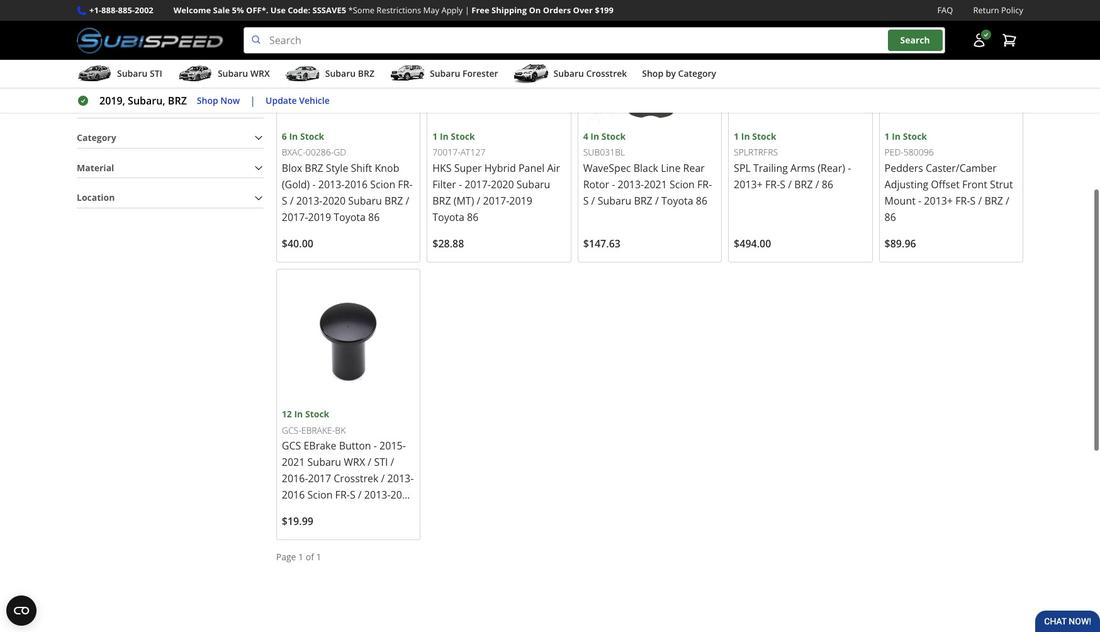 Task type: vqa. For each thing, say whether or not it's contained in the screenshot.
170),
no



Task type: locate. For each thing, give the bounding box(es) containing it.
s down the rotor
[[583, 193, 589, 206]]

subaru up vehicle
[[325, 67, 356, 79]]

2013+ down offset
[[924, 193, 953, 206]]

brz inside 12 in stock gcs-ebrake-bk gcs ebrake button - 2015- 2021 subaru wrx / sti / 2016-2017 crosstrek / 2013- 2016 scion fr-s / 2013-2020 subaru brz / 2017-2019 toyota 86
[[318, 503, 337, 517]]

stock up ebrake-
[[305, 407, 329, 419]]

$199
[[595, 4, 614, 16]]

(rear)
[[818, 160, 845, 174]]

1 inside 1 in stock splrtrfrs spl trailing arms (rear) - 2013+ fr-s / brz / 86
[[734, 129, 739, 141]]

a subaru brz thumbnail image image
[[285, 64, 320, 83]]

subaru right a subaru crosstrek thumbnail image on the top left
[[554, 67, 584, 79]]

2020 inside 12 in stock gcs-ebrake-bk gcs ebrake button - 2015- 2021 subaru wrx / sti / 2016-2017 crosstrek / 2013- 2016 scion fr-s / 2013-2020 subaru brz / 2017-2019 toyota 86
[[391, 487, 414, 501]]

off*.
[[246, 4, 268, 16]]

1 inside 1 in stock ped-580096 pedders caster/camber adjusting offset front strut mount - 2013+ fr-s / brz / 86
[[885, 129, 890, 141]]

2021 up 2016-
[[282, 454, 305, 468]]

2016 down shift
[[345, 176, 368, 190]]

in for 00286-
[[289, 129, 298, 141]]

brz inside 1 in stock ped-580096 pedders caster/camber adjusting offset front strut mount - 2013+ fr-s / brz / 86
[[985, 193, 1003, 206]]

2013- inside 4 in stock sub031bl wavespec black line rear rotor - 2013-2021 scion fr- s / subaru brz / toyota 86
[[618, 176, 644, 190]]

shop inside dropdown button
[[642, 67, 664, 79]]

86 down (mt) on the top left of page
[[467, 209, 479, 223]]

0 vertical spatial shop
[[642, 67, 664, 79]]

2 horizontal spatial 2019
[[509, 193, 533, 206]]

wrx inside 12 in stock gcs-ebrake-bk gcs ebrake button - 2015- 2021 subaru wrx / sti / 2016-2017 crosstrek / 2013- 2016 scion fr-s / 2013-2020 subaru brz / 2017-2019 toyota 86
[[344, 454, 365, 468]]

fr-
[[398, 176, 413, 190], [698, 176, 712, 190], [765, 176, 780, 190], [956, 193, 970, 206], [335, 487, 350, 501]]

toyota inside 12 in stock gcs-ebrake-bk gcs ebrake button - 2015- 2021 subaru wrx / sti / 2016-2017 crosstrek / 2013- 2016 scion fr-s / 2013-2020 subaru brz / 2017-2019 toyota 86
[[282, 520, 314, 533]]

2021 down black
[[644, 176, 667, 190]]

1 for 580096
[[885, 129, 890, 141]]

welcome
[[174, 4, 211, 16]]

in inside 1 in stock 70017-at127 hks super hybrid panel air filter - 2017-2020 subaru brz (mt) / 2017-2019 toyota 86
[[440, 129, 449, 141]]

stock inside 12 in stock gcs-ebrake-bk gcs ebrake button - 2015- 2021 subaru wrx / sti / 2016-2017 crosstrek / 2013- 2016 scion fr-s / 2013-2020 subaru brz / 2017-2019 toyota 86
[[305, 407, 329, 419]]

$494.00
[[734, 235, 771, 249]]

6
[[282, 129, 287, 141]]

1 for at127
[[433, 129, 438, 141]]

1 horizontal spatial 2021
[[644, 176, 667, 190]]

subaru brz
[[325, 67, 375, 79]]

stock inside 4 in stock sub031bl wavespec black line rear rotor - 2013-2021 scion fr- s / subaru brz / toyota 86
[[602, 129, 626, 141]]

2019 inside 12 in stock gcs-ebrake-bk gcs ebrake button - 2015- 2021 subaru wrx / sti / 2016-2017 crosstrek / 2013- 2016 scion fr-s / 2013-2020 subaru brz / 2017-2019 toyota 86
[[372, 503, 395, 517]]

1 vertical spatial wrx
[[344, 454, 365, 468]]

1 horizontal spatial 2019
[[372, 503, 395, 517]]

brz right $19.99
[[318, 503, 337, 517]]

page 1 of 1
[[276, 550, 321, 562]]

in up ped-
[[892, 129, 901, 141]]

brz down filter
[[433, 193, 451, 206]]

1 vertical spatial 2020
[[323, 193, 346, 206]]

ped-
[[885, 145, 904, 157]]

crosstrek down search input field
[[586, 67, 627, 79]]

shop
[[642, 67, 664, 79], [197, 94, 218, 106]]

2021 for gcs
[[282, 454, 305, 468]]

1 horizontal spatial crosstrek
[[586, 67, 627, 79]]

brz down strut in the right top of the page
[[985, 193, 1003, 206]]

1 vertical spatial sti
[[374, 454, 388, 468]]

stock
[[300, 129, 324, 141], [451, 129, 475, 141], [602, 129, 626, 141], [752, 129, 777, 141], [903, 129, 927, 141], [305, 407, 329, 419]]

1 horizontal spatial |
[[465, 4, 470, 16]]

category
[[678, 67, 716, 79]]

brz down the 00286-
[[305, 160, 323, 174]]

fr- down button
[[335, 487, 350, 501]]

stock for 00286-
[[300, 129, 324, 141]]

Min text field
[[77, 16, 148, 46]]

1 vertical spatial 2021
[[282, 454, 305, 468]]

free
[[472, 4, 490, 16]]

location
[[77, 190, 115, 202]]

$147.63
[[583, 235, 621, 249]]

scion inside 4 in stock sub031bl wavespec black line rear rotor - 2013-2021 scion fr- s / subaru brz / toyota 86
[[670, 176, 695, 190]]

12 in stock gcs-ebrake-bk gcs ebrake button - 2015- 2021 subaru wrx / sti / 2016-2017 crosstrek / 2013- 2016 scion fr-s / 2013-2020 subaru brz / 2017-2019 toyota 86
[[282, 407, 414, 533]]

1 up the splrtrfrs
[[734, 129, 739, 141]]

scion
[[370, 176, 395, 190], [670, 176, 695, 190], [308, 487, 333, 501]]

sti inside dropdown button
[[150, 67, 162, 79]]

wavespec black line rear rotor - 2013-2021 scion fr-s / subaru brz / toyota 86 image
[[583, 0, 716, 128]]

86 right $19.99
[[316, 520, 328, 533]]

2017- up the $40.00
[[282, 209, 308, 223]]

2021 inside 12 in stock gcs-ebrake-bk gcs ebrake button - 2015- 2021 subaru wrx / sti / 2016-2017 crosstrek / 2013- 2016 scion fr-s / 2013-2020 subaru brz / 2017-2019 toyota 86
[[282, 454, 305, 468]]

in inside 1 in stock ped-580096 pedders caster/camber adjusting offset front strut mount - 2013+ fr-s / brz / 86
[[892, 129, 901, 141]]

in right "12"
[[294, 407, 303, 419]]

1 horizontal spatial scion
[[370, 176, 395, 190]]

scion inside 6 in stock bxac-00286-gd blox brz style shift knob (gold) - 2013-2016 scion fr- s / 2013-2020 subaru brz / 2017-2019 toyota 86
[[370, 176, 395, 190]]

- right (gold)
[[313, 176, 316, 190]]

1 horizontal spatial 2016
[[345, 176, 368, 190]]

scion down the line
[[670, 176, 695, 190]]

0 horizontal spatial 2020
[[323, 193, 346, 206]]

- right filter
[[459, 176, 462, 190]]

0 horizontal spatial 2019
[[308, 209, 331, 223]]

stock inside 1 in stock splrtrfrs spl trailing arms (rear) - 2013+ fr-s / brz / 86
[[752, 129, 777, 141]]

subaru forester
[[430, 67, 498, 79]]

forester
[[463, 67, 498, 79]]

(mt)
[[454, 193, 474, 206]]

scion down the knob
[[370, 176, 395, 190]]

2013+ down spl
[[734, 176, 763, 190]]

fr- down front
[[956, 193, 970, 206]]

super
[[454, 160, 482, 174]]

- right (rear)
[[848, 160, 851, 174]]

1 vertical spatial 2016
[[282, 487, 305, 501]]

86
[[822, 176, 834, 190], [696, 193, 708, 206], [368, 209, 380, 223], [467, 209, 479, 223], [885, 209, 896, 223], [316, 520, 328, 533]]

gcs ebrake button - 2015-2021 subaru wrx / sti / 2016-2017 crosstrek / 2013-2016 scion fr-s / 2013-2020 subaru brz / 2017-2019 toyota 86 image
[[282, 273, 415, 406]]

0 vertical spatial |
[[465, 4, 470, 16]]

0 horizontal spatial |
[[250, 94, 256, 108]]

subaru up 2019, subaru, brz on the left top of page
[[117, 67, 148, 79]]

in right 4
[[591, 129, 599, 141]]

1 up 70017-
[[433, 129, 438, 141]]

subaru down shift
[[348, 193, 382, 206]]

brz down the knob
[[385, 193, 403, 206]]

sale
[[213, 4, 230, 16]]

1 vertical spatial 2013+
[[924, 193, 953, 206]]

1 vertical spatial shop
[[197, 94, 218, 106]]

0 horizontal spatial 2016
[[282, 487, 305, 501]]

0 vertical spatial 2016
[[345, 176, 368, 190]]

86 down rear
[[696, 193, 708, 206]]

in right the 6
[[289, 129, 298, 141]]

in inside 4 in stock sub031bl wavespec black line rear rotor - 2013-2021 scion fr- s / subaru brz / toyota 86
[[591, 129, 599, 141]]

toyota up 'page 1 of 1'
[[282, 520, 314, 533]]

line
[[661, 160, 681, 174]]

at127
[[461, 145, 486, 157]]

86 down mount
[[885, 209, 896, 223]]

2016
[[345, 176, 368, 190], [282, 487, 305, 501]]

stock up sub031bl
[[602, 129, 626, 141]]

2017-
[[465, 176, 491, 190], [483, 193, 509, 206], [282, 209, 308, 223], [346, 503, 372, 517]]

scion down 2017
[[308, 487, 333, 501]]

stock up the 00286-
[[300, 129, 324, 141]]

now
[[221, 94, 240, 106]]

2 horizontal spatial scion
[[670, 176, 695, 190]]

0 horizontal spatial 2013+
[[734, 176, 763, 190]]

sti up subaru,
[[150, 67, 162, 79]]

2017- right $19.99
[[346, 503, 372, 517]]

spl
[[734, 160, 751, 174]]

welcome sale 5% off*. use code: sssave5 *some restrictions may apply | free shipping on orders over $199
[[174, 4, 614, 16]]

brz down arms
[[795, 176, 813, 190]]

0 vertical spatial 2013+
[[734, 176, 763, 190]]

a subaru forester thumbnail image image
[[390, 64, 425, 83]]

crosstrek inside 12 in stock gcs-ebrake-bk gcs ebrake button - 2015- 2021 subaru wrx / sti / 2016-2017 crosstrek / 2013- 2016 scion fr-s / 2013-2020 subaru brz / 2017-2019 toyota 86
[[334, 470, 379, 484]]

580096
[[904, 145, 934, 157]]

colors
[[77, 100, 104, 112]]

fr- down rear
[[698, 176, 712, 190]]

in inside 1 in stock splrtrfrs spl trailing arms (rear) - 2013+ fr-s / brz / 86
[[741, 129, 750, 141]]

0 horizontal spatial shop
[[197, 94, 218, 106]]

5%
[[232, 4, 244, 16]]

1
[[433, 129, 438, 141], [734, 129, 739, 141], [885, 129, 890, 141], [298, 550, 303, 562], [316, 550, 321, 562]]

wrx down button
[[344, 454, 365, 468]]

toyota down shift
[[334, 209, 366, 223]]

2013+ inside 1 in stock splrtrfrs spl trailing arms (rear) - 2013+ fr-s / brz / 86
[[734, 176, 763, 190]]

wrx up update
[[250, 67, 270, 79]]

crosstrek down button
[[334, 470, 379, 484]]

brz
[[358, 67, 375, 79], [168, 94, 187, 108], [305, 160, 323, 174], [795, 176, 813, 190], [385, 193, 403, 206], [433, 193, 451, 206], [634, 193, 653, 206], [985, 193, 1003, 206], [318, 503, 337, 517]]

black
[[634, 160, 658, 174]]

stock for spl
[[752, 129, 777, 141]]

pedders caster/camber adjusting offset front strut mount - 2013+ fr-s / brz / 86 image
[[885, 0, 1018, 128]]

2013+
[[734, 176, 763, 190], [924, 193, 953, 206]]

2021
[[644, 176, 667, 190], [282, 454, 305, 468]]

0 vertical spatial 2021
[[644, 176, 667, 190]]

strut
[[990, 176, 1013, 190]]

2 vertical spatial 2020
[[391, 487, 414, 501]]

+1-
[[89, 4, 101, 16]]

shop left the by
[[642, 67, 664, 79]]

| right 'now'
[[250, 94, 256, 108]]

fr- down the trailing
[[765, 176, 780, 190]]

2020 down 2015-
[[391, 487, 414, 501]]

2020 inside 6 in stock bxac-00286-gd blox brz style shift knob (gold) - 2013-2016 scion fr- s / 2013-2020 subaru brz / 2017-2019 toyota 86
[[323, 193, 346, 206]]

86 inside 6 in stock bxac-00286-gd blox brz style shift knob (gold) - 2013-2016 scion fr- s / 2013-2020 subaru brz / 2017-2019 toyota 86
[[368, 209, 380, 223]]

in up the splrtrfrs
[[741, 129, 750, 141]]

1 for spl
[[734, 129, 739, 141]]

wavespec
[[583, 160, 631, 174]]

2013-
[[318, 176, 345, 190], [618, 176, 644, 190], [296, 193, 323, 206], [388, 470, 414, 484], [364, 487, 391, 501]]

$89.96
[[885, 235, 916, 249]]

0 horizontal spatial sti
[[150, 67, 162, 79]]

- left 2015-
[[374, 438, 377, 452]]

1 horizontal spatial 2020
[[391, 487, 414, 501]]

0 horizontal spatial crosstrek
[[334, 470, 379, 484]]

2016 down 2016-
[[282, 487, 305, 501]]

crosstrek inside subaru crosstrek dropdown button
[[586, 67, 627, 79]]

use
[[271, 4, 286, 16]]

2 horizontal spatial 2020
[[491, 176, 514, 190]]

in for wavespec
[[591, 129, 599, 141]]

brz inside 4 in stock sub031bl wavespec black line rear rotor - 2013-2021 scion fr- s / subaru brz / toyota 86
[[634, 193, 653, 206]]

fr- down the knob
[[398, 176, 413, 190]]

ebrake-
[[301, 423, 335, 435]]

1 vertical spatial 2019
[[308, 209, 331, 223]]

bk
[[335, 423, 346, 435]]

in up 70017-
[[440, 129, 449, 141]]

Max text field
[[156, 16, 228, 46]]

sti down 2015-
[[374, 454, 388, 468]]

*some
[[348, 4, 375, 16]]

2021 inside 4 in stock sub031bl wavespec black line rear rotor - 2013-2021 scion fr- s / subaru brz / toyota 86
[[644, 176, 667, 190]]

subaru down the rotor
[[598, 193, 632, 206]]

brz left a subaru forester thumbnail image
[[358, 67, 375, 79]]

brz inside dropdown button
[[358, 67, 375, 79]]

1 inside 1 in stock 70017-at127 hks super hybrid panel air filter - 2017-2020 subaru brz (mt) / 2017-2019 toyota 86
[[433, 129, 438, 141]]

max
[[156, 2, 174, 14]]

s down (gold)
[[282, 193, 287, 206]]

$19.99
[[282, 513, 313, 527]]

1 horizontal spatial wrx
[[344, 454, 365, 468]]

+1-888-885-2002 link
[[89, 4, 153, 17]]

0 vertical spatial wrx
[[250, 67, 270, 79]]

stock up the splrtrfrs
[[752, 129, 777, 141]]

brz inside 1 in stock 70017-at127 hks super hybrid panel air filter - 2017-2020 subaru brz (mt) / 2017-2019 toyota 86
[[433, 193, 451, 206]]

0 vertical spatial sti
[[150, 67, 162, 79]]

1 right of
[[316, 550, 321, 562]]

shop left 'now'
[[197, 94, 218, 106]]

blox brz style shift knob (gold) - 2013-2016 scion fr-s / 2013-2020 subaru brz / 2017-2019 toyota 86 image
[[282, 0, 415, 128]]

2017- inside 6 in stock bxac-00286-gd blox brz style shift knob (gold) - 2013-2016 scion fr- s / 2013-2020 subaru brz / 2017-2019 toyota 86
[[282, 209, 308, 223]]

subaru forester button
[[390, 62, 498, 88]]

- right mount
[[918, 193, 922, 206]]

1 horizontal spatial sti
[[374, 454, 388, 468]]

a subaru crosstrek thumbnail image image
[[513, 64, 549, 83]]

1 horizontal spatial 2013+
[[924, 193, 953, 206]]

0 horizontal spatial 2021
[[282, 454, 305, 468]]

86 down (rear)
[[822, 176, 834, 190]]

s down button
[[350, 487, 355, 501]]

2015-
[[380, 438, 406, 452]]

s down front
[[970, 193, 976, 206]]

return policy link
[[974, 4, 1024, 17]]

knob
[[375, 160, 399, 174]]

toyota down the line
[[662, 193, 693, 206]]

0 vertical spatial 2020
[[491, 176, 514, 190]]

blox
[[282, 160, 302, 174]]

0 horizontal spatial scion
[[308, 487, 333, 501]]

2 vertical spatial 2019
[[372, 503, 395, 517]]

2020 down style
[[323, 193, 346, 206]]

subaru down panel
[[517, 176, 550, 190]]

|
[[465, 4, 470, 16], [250, 94, 256, 108]]

0 vertical spatial crosstrek
[[586, 67, 627, 79]]

subaru inside 4 in stock sub031bl wavespec black line rear rotor - 2013-2021 scion fr- s / subaru brz / toyota 86
[[598, 193, 632, 206]]

| left "free"
[[465, 4, 470, 16]]

2016 inside 6 in stock bxac-00286-gd blox brz style shift knob (gold) - 2013-2016 scion fr- s / 2013-2020 subaru brz / 2017-2019 toyota 86
[[345, 176, 368, 190]]

in inside 6 in stock bxac-00286-gd blox brz style shift knob (gold) - 2013-2016 scion fr- s / 2013-2020 subaru brz / 2017-2019 toyota 86
[[289, 129, 298, 141]]

stock for ebrake-
[[305, 407, 329, 419]]

1 horizontal spatial shop
[[642, 67, 664, 79]]

search input field
[[244, 27, 946, 54]]

stock inside 1 in stock ped-580096 pedders caster/camber adjusting offset front strut mount - 2013+ fr-s / brz / 86
[[903, 129, 927, 141]]

00286-
[[306, 145, 334, 157]]

toyota inside 1 in stock 70017-at127 hks super hybrid panel air filter - 2017-2020 subaru brz (mt) / 2017-2019 toyota 86
[[433, 209, 465, 223]]

1 vertical spatial crosstrek
[[334, 470, 379, 484]]

panel
[[519, 160, 545, 174]]

1 vertical spatial |
[[250, 94, 256, 108]]

brz down black
[[634, 193, 653, 206]]

button
[[339, 438, 371, 452]]

2020 down hybrid
[[491, 176, 514, 190]]

pedders
[[885, 160, 923, 174]]

stock inside 1 in stock 70017-at127 hks super hybrid panel air filter - 2017-2020 subaru brz (mt) / 2017-2019 toyota 86
[[451, 129, 475, 141]]

- inside 6 in stock bxac-00286-gd blox brz style shift knob (gold) - 2013-2016 scion fr- s / 2013-2020 subaru brz / 2017-2019 toyota 86
[[313, 176, 316, 190]]

86 down shift
[[368, 209, 380, 223]]

stock up 580096
[[903, 129, 927, 141]]

- right the rotor
[[612, 176, 615, 190]]

shift
[[351, 160, 372, 174]]

in for 580096
[[892, 129, 901, 141]]

0 vertical spatial 2019
[[509, 193, 533, 206]]

$28.88
[[433, 235, 464, 249]]

1 up ped-
[[885, 129, 890, 141]]

s down the trailing
[[780, 176, 786, 190]]

in for spl
[[741, 129, 750, 141]]

0 horizontal spatial wrx
[[250, 67, 270, 79]]

2013+ inside 1 in stock ped-580096 pedders caster/camber adjusting offset front strut mount - 2013+ fr-s / brz / 86
[[924, 193, 953, 206]]

toyota down (mt) on the top left of page
[[433, 209, 465, 223]]

spl trailing arms (rear) - 2013+ fr-s / brz / 86 image
[[734, 0, 867, 128]]

in inside 12 in stock gcs-ebrake-bk gcs ebrake button - 2015- 2021 subaru wrx / sti / 2016-2017 crosstrek / 2013- 2016 scion fr-s / 2013-2020 subaru brz / 2017-2019 toyota 86
[[294, 407, 303, 419]]

stock inside 6 in stock bxac-00286-gd blox brz style shift knob (gold) - 2013-2016 scion fr- s / 2013-2020 subaru brz / 2017-2019 toyota 86
[[300, 129, 324, 141]]

stock up at127
[[451, 129, 475, 141]]



Task type: describe. For each thing, give the bounding box(es) containing it.
2019,
[[99, 94, 125, 108]]

2020 inside 1 in stock 70017-at127 hks super hybrid panel air filter - 2017-2020 subaru brz (mt) / 2017-2019 toyota 86
[[491, 176, 514, 190]]

2019 inside 6 in stock bxac-00286-gd blox brz style shift knob (gold) - 2013-2016 scion fr- s / 2013-2020 subaru brz / 2017-2019 toyota 86
[[308, 209, 331, 223]]

2017- right (mt) on the top left of page
[[483, 193, 509, 206]]

subaru crosstrek
[[554, 67, 627, 79]]

s inside 4 in stock sub031bl wavespec black line rear rotor - 2013-2021 scion fr- s / subaru brz / toyota 86
[[583, 193, 589, 206]]

subaru down 'ebrake'
[[308, 454, 341, 468]]

faq link
[[938, 4, 953, 17]]

return policy
[[974, 4, 1024, 16]]

orders
[[543, 4, 571, 16]]

hybrid
[[485, 160, 516, 174]]

2019, subaru, brz
[[99, 94, 187, 108]]

by
[[666, 67, 676, 79]]

category button
[[77, 127, 264, 146]]

sssave5
[[313, 4, 346, 16]]

gcs
[[282, 438, 301, 452]]

86 inside 1 in stock splrtrfrs spl trailing arms (rear) - 2013+ fr-s / brz / 86
[[822, 176, 834, 190]]

70017-
[[433, 145, 461, 157]]

subaru wrx
[[218, 67, 270, 79]]

ebrake
[[304, 438, 336, 452]]

in for ebrake-
[[294, 407, 303, 419]]

location button
[[77, 187, 264, 207]]

2016 inside 12 in stock gcs-ebrake-bk gcs ebrake button - 2015- 2021 subaru wrx / sti / 2016-2017 crosstrek / 2013- 2016 scion fr-s / 2013-2020 subaru brz / 2017-2019 toyota 86
[[282, 487, 305, 501]]

2021 for line
[[644, 176, 667, 190]]

hks
[[433, 160, 452, 174]]

colors button
[[77, 97, 264, 116]]

2017- inside 12 in stock gcs-ebrake-bk gcs ebrake button - 2015- 2021 subaru wrx / sti / 2016-2017 crosstrek / 2013- 2016 scion fr-s / 2013-2020 subaru brz / 2017-2019 toyota 86
[[346, 503, 372, 517]]

policy
[[1002, 4, 1024, 16]]

trailing
[[754, 160, 788, 174]]

brz inside 1 in stock splrtrfrs spl trailing arms (rear) - 2013+ fr-s / brz / 86
[[795, 176, 813, 190]]

of
[[306, 550, 314, 562]]

s inside 6 in stock bxac-00286-gd blox brz style shift knob (gold) - 2013-2016 scion fr- s / 2013-2020 subaru brz / 2017-2019 toyota 86
[[282, 193, 287, 206]]

subaru inside 1 in stock 70017-at127 hks super hybrid panel air filter - 2017-2020 subaru brz (mt) / 2017-2019 toyota 86
[[517, 176, 550, 190]]

button image
[[972, 33, 987, 48]]

offset
[[931, 176, 960, 190]]

86 inside 4 in stock sub031bl wavespec black line rear rotor - 2013-2021 scion fr- s / subaru brz / toyota 86
[[696, 193, 708, 206]]

vehicle
[[299, 94, 330, 106]]

2017
[[308, 470, 331, 484]]

shop for shop by category
[[642, 67, 664, 79]]

min
[[77, 2, 93, 14]]

brz right subaru,
[[168, 94, 187, 108]]

subaru sti
[[117, 67, 162, 79]]

return
[[974, 4, 999, 16]]

subaru wrx button
[[177, 62, 270, 88]]

1 in stock 70017-at127 hks super hybrid panel air filter - 2017-2020 subaru brz (mt) / 2017-2019 toyota 86
[[433, 129, 560, 223]]

- inside 1 in stock splrtrfrs spl trailing arms (rear) - 2013+ fr-s / brz / 86
[[848, 160, 851, 174]]

- inside 4 in stock sub031bl wavespec black line rear rotor - 2013-2021 scion fr- s / subaru brz / toyota 86
[[612, 176, 615, 190]]

restrictions
[[377, 4, 421, 16]]

subaru inside 6 in stock bxac-00286-gd blox brz style shift knob (gold) - 2013-2016 scion fr- s / 2013-2020 subaru brz / 2017-2019 toyota 86
[[348, 193, 382, 206]]

apply
[[442, 4, 463, 16]]

shop by category
[[642, 67, 716, 79]]

86 inside 1 in stock ped-580096 pedders caster/camber adjusting offset front strut mount - 2013+ fr-s / brz / 86
[[885, 209, 896, 223]]

wrx inside dropdown button
[[250, 67, 270, 79]]

- inside 1 in stock ped-580096 pedders caster/camber adjusting offset front strut mount - 2013+ fr-s / brz / 86
[[918, 193, 922, 206]]

fr- inside 12 in stock gcs-ebrake-bk gcs ebrake button - 2015- 2021 subaru wrx / sti / 2016-2017 crosstrek / 2013- 2016 scion fr-s / 2013-2020 subaru brz / 2017-2019 toyota 86
[[335, 487, 350, 501]]

12
[[282, 407, 292, 419]]

/ inside 1 in stock 70017-at127 hks super hybrid panel air filter - 2017-2020 subaru brz (mt) / 2017-2019 toyota 86
[[477, 193, 481, 206]]

6 in stock bxac-00286-gd blox brz style shift knob (gold) - 2013-2016 scion fr- s / 2013-2020 subaru brz / 2017-2019 toyota 86
[[282, 129, 413, 223]]

reset button
[[238, 14, 264, 44]]

subaru crosstrek button
[[513, 62, 627, 88]]

shop for shop now
[[197, 94, 218, 106]]

a subaru sti thumbnail image image
[[77, 64, 112, 83]]

86 inside 1 in stock 70017-at127 hks super hybrid panel air filter - 2017-2020 subaru brz (mt) / 2017-2019 toyota 86
[[467, 209, 479, 223]]

stock for at127
[[451, 129, 475, 141]]

search
[[901, 34, 930, 46]]

hks super hybrid panel air filter - 2017-2020 subaru brz (mt) / 2017-2019 toyota 86 image
[[433, 0, 566, 128]]

open widget image
[[6, 596, 37, 626]]

subispeed logo image
[[77, 27, 224, 54]]

a subaru wrx thumbnail image image
[[177, 64, 213, 83]]

toyota inside 4 in stock sub031bl wavespec black line rear rotor - 2013-2021 scion fr- s / subaru brz / toyota 86
[[662, 193, 693, 206]]

sti inside 12 in stock gcs-ebrake-bk gcs ebrake button - 2015- 2021 subaru wrx / sti / 2016-2017 crosstrek / 2013- 2016 scion fr-s / 2013-2020 subaru brz / 2017-2019 toyota 86
[[374, 454, 388, 468]]

fr- inside 4 in stock sub031bl wavespec black line rear rotor - 2013-2021 scion fr- s / subaru brz / toyota 86
[[698, 176, 712, 190]]

fr- inside 6 in stock bxac-00286-gd blox brz style shift knob (gold) - 2013-2016 scion fr- s / 2013-2020 subaru brz / 2017-2019 toyota 86
[[398, 176, 413, 190]]

category
[[77, 130, 116, 142]]

shop by category button
[[642, 62, 716, 88]]

subaru brz button
[[285, 62, 375, 88]]

shop now
[[197, 94, 240, 106]]

splrtrfrs
[[734, 145, 778, 157]]

subaru up 'now'
[[218, 67, 248, 79]]

style
[[326, 160, 348, 174]]

subaru down 2016-
[[282, 503, 316, 517]]

2002
[[135, 4, 153, 16]]

4
[[583, 129, 588, 141]]

toyota inside 6 in stock bxac-00286-gd blox brz style shift knob (gold) - 2013-2016 scion fr- s / 2013-2020 subaru brz / 2017-2019 toyota 86
[[334, 209, 366, 223]]

- inside 12 in stock gcs-ebrake-bk gcs ebrake button - 2015- 2021 subaru wrx / sti / 2016-2017 crosstrek / 2013- 2016 scion fr-s / 2013-2020 subaru brz / 2017-2019 toyota 86
[[374, 438, 377, 452]]

$40.00
[[282, 235, 313, 249]]

2017- down super
[[465, 176, 491, 190]]

86 inside 12 in stock gcs-ebrake-bk gcs ebrake button - 2015- 2021 subaru wrx / sti / 2016-2017 crosstrek / 2013- 2016 scion fr-s / 2013-2020 subaru brz / 2017-2019 toyota 86
[[316, 520, 328, 533]]

rotor
[[583, 176, 609, 190]]

2019 inside 1 in stock 70017-at127 hks super hybrid panel air filter - 2017-2020 subaru brz (mt) / 2017-2019 toyota 86
[[509, 193, 533, 206]]

fr- inside 1 in stock splrtrfrs spl trailing arms (rear) - 2013+ fr-s / brz / 86
[[765, 176, 780, 190]]

mount
[[885, 193, 916, 206]]

adjusting
[[885, 176, 929, 190]]

in for at127
[[440, 129, 449, 141]]

s inside 1 in stock splrtrfrs spl trailing arms (rear) - 2013+ fr-s / brz / 86
[[780, 176, 786, 190]]

885-
[[118, 4, 135, 16]]

gcs-
[[282, 423, 301, 435]]

+1-888-885-2002
[[89, 4, 153, 16]]

front
[[963, 176, 988, 190]]

air
[[547, 160, 560, 174]]

- inside 1 in stock 70017-at127 hks super hybrid panel air filter - 2017-2020 subaru brz (mt) / 2017-2019 toyota 86
[[459, 176, 462, 190]]

1 in stock splrtrfrs spl trailing arms (rear) - 2013+ fr-s / brz / 86
[[734, 129, 851, 190]]

sub031bl
[[583, 145, 625, 157]]

subaru sti button
[[77, 62, 162, 88]]

caster/camber
[[926, 160, 997, 174]]

stock for wavespec
[[602, 129, 626, 141]]

filter
[[433, 176, 456, 190]]

fr- inside 1 in stock ped-580096 pedders caster/camber adjusting offset front strut mount - 2013+ fr-s / brz / 86
[[956, 193, 970, 206]]

update vehicle
[[266, 94, 330, 106]]

s inside 1 in stock ped-580096 pedders caster/camber adjusting offset front strut mount - 2013+ fr-s / brz / 86
[[970, 193, 976, 206]]

stock for 580096
[[903, 129, 927, 141]]

(gold)
[[282, 176, 310, 190]]

s inside 12 in stock gcs-ebrake-bk gcs ebrake button - 2015- 2021 subaru wrx / sti / 2016-2017 crosstrek / 2013- 2016 scion fr-s / 2013-2020 subaru brz / 2017-2019 toyota 86
[[350, 487, 355, 501]]

reset
[[238, 22, 264, 36]]

scion inside 12 in stock gcs-ebrake-bk gcs ebrake button - 2015- 2021 subaru wrx / sti / 2016-2017 crosstrek / 2013- 2016 scion fr-s / 2013-2020 subaru brz / 2017-2019 toyota 86
[[308, 487, 333, 501]]

over
[[573, 4, 593, 16]]

1 left of
[[298, 550, 303, 562]]

material
[[77, 160, 114, 172]]

subaru left the forester
[[430, 67, 460, 79]]

faq
[[938, 4, 953, 16]]

888-
[[101, 4, 118, 16]]

may
[[423, 4, 439, 16]]

1 in stock ped-580096 pedders caster/camber adjusting offset front strut mount - 2013+ fr-s / brz / 86
[[885, 129, 1013, 223]]

rear
[[683, 160, 705, 174]]

bxac-
[[282, 145, 306, 157]]

gd
[[334, 145, 346, 157]]

update vehicle button
[[266, 94, 330, 108]]



